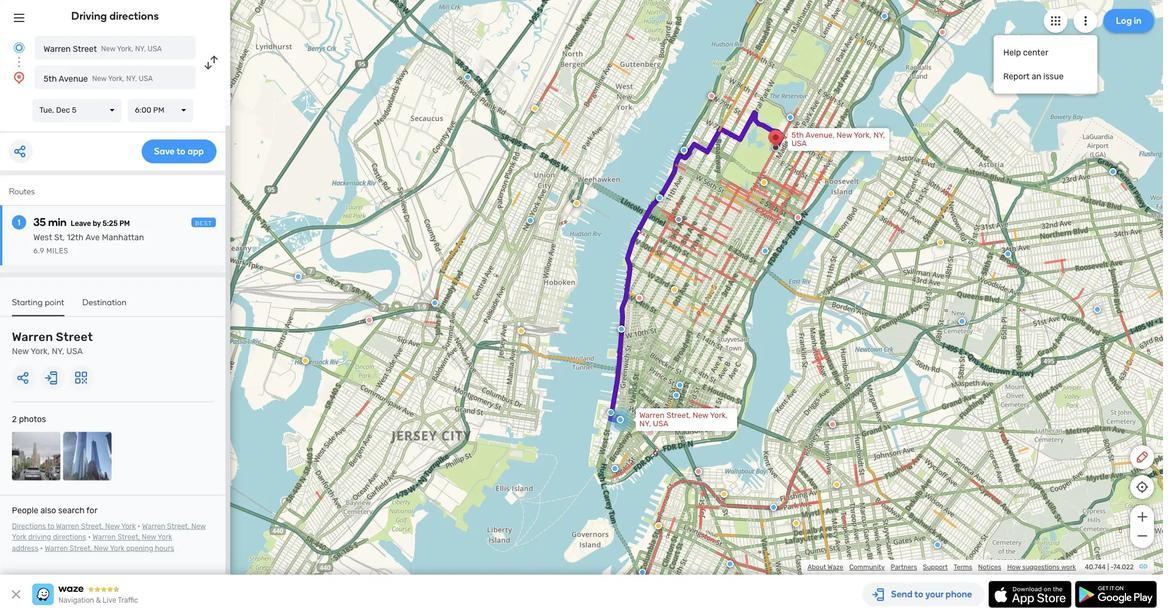 Task type: vqa. For each thing, say whether or not it's contained in the screenshot.
Portland within PORTLAND, PORTLAND DRIVING
no



Task type: locate. For each thing, give the bounding box(es) containing it.
warren street new york, ny, usa down starting point button
[[12, 330, 93, 356]]

york down warren street, new york driving directions link
[[110, 544, 124, 552]]

also
[[40, 505, 56, 515]]

starting point
[[12, 297, 64, 307]]

york inside warren street, new york driving directions
[[12, 533, 26, 541]]

warren inside warren street, new york driving directions
[[142, 522, 165, 530]]

driving directions
[[71, 10, 159, 22]]

1 vertical spatial pm
[[119, 219, 130, 228]]

west
[[33, 232, 52, 242]]

tue,
[[39, 105, 54, 115]]

1 horizontal spatial 5th
[[792, 131, 804, 140]]

1 horizontal spatial road closed image
[[795, 214, 802, 221]]

5:25
[[103, 219, 118, 228]]

york up address
[[12, 533, 26, 541]]

terms
[[954, 563, 972, 571]]

hazard image
[[761, 179, 768, 186], [671, 286, 678, 294], [518, 328, 525, 335], [302, 357, 309, 364], [721, 491, 728, 498], [793, 520, 800, 527], [655, 523, 662, 530]]

1 horizontal spatial directions
[[109, 10, 159, 22]]

community
[[849, 563, 885, 571]]

support link
[[923, 563, 948, 571]]

ny, inside 5th avenue new york, ny, usa
[[126, 75, 137, 83]]

street down point
[[56, 330, 93, 344]]

35 min leave by 5:25 pm
[[33, 216, 130, 228]]

location image
[[12, 70, 26, 85]]

1 vertical spatial accident image
[[675, 216, 682, 223]]

-
[[1111, 563, 1113, 571]]

74.022
[[1113, 563, 1134, 571]]

40.744
[[1085, 563, 1106, 571]]

york for warren street, new york address
[[158, 533, 172, 541]]

destination
[[82, 297, 127, 307]]

zoom in image
[[1135, 510, 1150, 524]]

directions right driving
[[109, 10, 159, 22]]

ave
[[85, 232, 100, 242]]

6.9
[[33, 247, 44, 255]]

street, for usa
[[667, 411, 691, 420]]

west st, 12th ave manhattan 6.9 miles
[[33, 232, 144, 255]]

pm inside the "35 min leave by 5:25 pm"
[[119, 219, 130, 228]]

new
[[101, 45, 116, 53], [92, 75, 107, 83], [837, 131, 852, 140], [12, 346, 29, 356], [693, 411, 709, 420], [105, 522, 120, 530], [191, 522, 206, 530], [142, 533, 156, 541], [94, 544, 108, 552]]

6:00 pm
[[135, 105, 164, 115]]

for
[[86, 505, 98, 515]]

new inside 5th avenue new york, ny, usa
[[92, 75, 107, 83]]

ny,
[[135, 45, 146, 53], [126, 75, 137, 83], [874, 131, 885, 140], [52, 346, 64, 356], [640, 419, 651, 429]]

2 photos
[[12, 414, 46, 424]]

search
[[58, 505, 85, 515]]

warren street, new york address
[[12, 533, 172, 552]]

directions to warren street, new york link
[[12, 522, 136, 530]]

0 vertical spatial 5th
[[44, 74, 57, 84]]

5th left the 'avenue'
[[44, 74, 57, 84]]

police image
[[881, 13, 888, 20], [464, 73, 471, 81], [681, 147, 688, 154], [656, 194, 663, 202], [1005, 251, 1012, 258], [295, 273, 302, 280], [1094, 306, 1101, 313], [959, 318, 966, 325], [618, 326, 625, 333], [673, 392, 680, 399], [770, 504, 777, 511], [934, 542, 941, 549]]

street,
[[667, 411, 691, 420], [81, 522, 103, 530], [167, 522, 190, 530], [117, 533, 140, 541], [70, 544, 92, 552]]

destination button
[[82, 297, 127, 315]]

usa
[[148, 45, 162, 53], [139, 75, 153, 83], [792, 139, 807, 148], [66, 346, 83, 356], [653, 419, 668, 429]]

york up opening
[[121, 522, 136, 530]]

best
[[195, 219, 212, 226]]

road closed image
[[939, 29, 946, 36], [795, 214, 802, 221], [695, 468, 702, 475]]

hazard image
[[532, 105, 539, 112], [888, 190, 895, 197], [573, 200, 580, 207], [937, 239, 944, 246], [833, 481, 841, 489]]

warren street new york, ny, usa
[[44, 44, 162, 54], [12, 330, 93, 356]]

new inside warren street, new york address
[[142, 533, 156, 541]]

directions
[[109, 10, 159, 22], [53, 533, 86, 541]]

1 vertical spatial 5th
[[792, 131, 804, 140]]

hours
[[155, 544, 174, 552]]

about waze link
[[808, 563, 843, 571]]

image 2 of warren street, new york image
[[63, 432, 112, 481]]

warren inside warren street, new york address
[[92, 533, 116, 541]]

0 horizontal spatial directions
[[53, 533, 86, 541]]

link image
[[1139, 562, 1148, 571]]

road closed image
[[708, 92, 715, 100], [636, 295, 643, 302], [366, 317, 373, 324], [829, 420, 836, 427], [829, 421, 836, 428]]

warren street, new york driving directions
[[12, 522, 206, 541]]

1 vertical spatial street
[[56, 330, 93, 344]]

warren
[[44, 44, 71, 54], [12, 330, 53, 344], [640, 411, 665, 420], [56, 522, 79, 530], [142, 522, 165, 530], [92, 533, 116, 541], [45, 544, 68, 552]]

5th for avenue
[[44, 74, 57, 84]]

5th inside the '5th avenue, new york, ny, usa'
[[792, 131, 804, 140]]

0 horizontal spatial pm
[[119, 219, 130, 228]]

0 horizontal spatial 5th
[[44, 74, 57, 84]]

new inside the '5th avenue, new york, ny, usa'
[[837, 131, 852, 140]]

pm inside list box
[[153, 105, 164, 115]]

police image
[[787, 114, 794, 121], [1110, 168, 1117, 175], [527, 217, 534, 224], [762, 248, 769, 255], [431, 299, 438, 307], [676, 382, 684, 389], [607, 409, 614, 416], [611, 465, 619, 472], [727, 561, 734, 568], [639, 569, 646, 576]]

york, inside 5th avenue new york, ny, usa
[[108, 75, 124, 83]]

york,
[[117, 45, 133, 53], [108, 75, 124, 83], [854, 131, 872, 140], [31, 346, 50, 356], [710, 411, 728, 420]]

driving
[[28, 533, 51, 541]]

york, inside the warren street, new york, ny, usa
[[710, 411, 728, 420]]

point
[[45, 297, 64, 307]]

|
[[1108, 563, 1109, 571]]

ny, inside the '5th avenue, new york, ny, usa'
[[874, 131, 885, 140]]

how
[[1007, 563, 1021, 571]]

0 vertical spatial pm
[[153, 105, 164, 115]]

street up the 'avenue'
[[73, 44, 97, 54]]

street, inside warren street, new york driving directions
[[167, 522, 190, 530]]

5th left avenue,
[[792, 131, 804, 140]]

0 vertical spatial warren street new york, ny, usa
[[44, 44, 162, 54]]

warren street new york, ny, usa up 5th avenue new york, ny, usa at the left top of the page
[[44, 44, 162, 54]]

5th avenue, new york, ny, usa
[[792, 131, 885, 148]]

accident image
[[757, 0, 764, 3], [675, 216, 682, 223]]

0 vertical spatial road closed image
[[939, 29, 946, 36]]

new inside warren street, new york driving directions
[[191, 522, 206, 530]]

tue, dec 5
[[39, 105, 77, 115]]

0 vertical spatial accident image
[[757, 0, 764, 3]]

directions down directions to warren street, new york
[[53, 533, 86, 541]]

starting
[[12, 297, 43, 307]]

navigation & live traffic
[[58, 597, 138, 605]]

york for warren street, new york opening hours
[[110, 544, 124, 552]]

new inside the warren street, new york, ny, usa
[[693, 411, 709, 420]]

pm up 'manhattan'
[[119, 219, 130, 228]]

0 horizontal spatial road closed image
[[695, 468, 702, 475]]

street
[[73, 44, 97, 54], [56, 330, 93, 344]]

street, inside the warren street, new york, ny, usa
[[667, 411, 691, 420]]

1 vertical spatial directions
[[53, 533, 86, 541]]

1 horizontal spatial pm
[[153, 105, 164, 115]]

current location image
[[12, 41, 26, 55]]

pm
[[153, 105, 164, 115], [119, 219, 130, 228]]

york inside warren street, new york address
[[158, 533, 172, 541]]

usa inside the '5th avenue, new york, ny, usa'
[[792, 139, 807, 148]]

york up hours
[[158, 533, 172, 541]]

6:00
[[135, 105, 151, 115]]

5th
[[44, 74, 57, 84], [792, 131, 804, 140]]

min
[[48, 216, 67, 228]]

0 horizontal spatial accident image
[[675, 216, 682, 223]]

york
[[121, 522, 136, 530], [12, 533, 26, 541], [158, 533, 172, 541], [110, 544, 124, 552]]

traffic
[[118, 597, 138, 605]]

to
[[47, 522, 54, 530]]

warren street, new york opening hours
[[45, 544, 174, 552]]

manhattan
[[102, 232, 144, 242]]

pm right 6:00
[[153, 105, 164, 115]]

how suggestions work link
[[1007, 563, 1076, 571]]

warren inside the warren street, new york, ny, usa
[[640, 411, 665, 420]]



Task type: describe. For each thing, give the bounding box(es) containing it.
york for warren street, new york driving directions
[[12, 533, 26, 541]]

directions
[[12, 522, 46, 530]]

1
[[18, 217, 20, 227]]

terms link
[[954, 563, 972, 571]]

directions inside warren street, new york driving directions
[[53, 533, 86, 541]]

leave
[[71, 219, 91, 228]]

pencil image
[[1135, 450, 1150, 465]]

1 horizontal spatial accident image
[[757, 0, 764, 3]]

0 vertical spatial street
[[73, 44, 97, 54]]

warren street, new york opening hours link
[[45, 544, 174, 552]]

&
[[96, 597, 101, 605]]

dec
[[56, 105, 70, 115]]

people
[[12, 505, 38, 515]]

about waze community partners support terms notices how suggestions work
[[808, 563, 1076, 571]]

about
[[808, 563, 826, 571]]

1 vertical spatial road closed image
[[795, 214, 802, 221]]

routes
[[9, 186, 35, 196]]

support
[[923, 563, 948, 571]]

40.744 | -74.022
[[1085, 563, 1134, 571]]

notices link
[[978, 563, 1001, 571]]

2
[[12, 414, 17, 424]]

notices
[[978, 563, 1001, 571]]

street, for hours
[[70, 544, 92, 552]]

avenue
[[59, 74, 88, 84]]

york, inside the '5th avenue, new york, ny, usa'
[[854, 131, 872, 140]]

work
[[1061, 563, 1076, 571]]

community link
[[849, 563, 885, 571]]

tue, dec 5 list box
[[32, 98, 122, 122]]

5th avenue new york, ny, usa
[[44, 74, 153, 84]]

people also search for
[[12, 505, 98, 515]]

partners link
[[891, 563, 917, 571]]

starting point button
[[12, 297, 64, 316]]

1 vertical spatial warren street new york, ny, usa
[[12, 330, 93, 356]]

zoom out image
[[1135, 529, 1150, 543]]

miles
[[46, 247, 68, 255]]

opening
[[126, 544, 153, 552]]

address
[[12, 544, 38, 552]]

2 horizontal spatial road closed image
[[939, 29, 946, 36]]

warren street, new york driving directions link
[[12, 522, 206, 541]]

6:00 pm list box
[[128, 98, 193, 122]]

driving
[[71, 10, 107, 22]]

street, inside warren street, new york address
[[117, 533, 140, 541]]

12th
[[67, 232, 84, 242]]

warren street, new york, ny, usa
[[640, 411, 728, 429]]

image 1 of warren street, new york image
[[12, 432, 61, 481]]

35
[[33, 216, 46, 228]]

navigation
[[58, 597, 94, 605]]

live
[[103, 597, 116, 605]]

0 vertical spatial directions
[[109, 10, 159, 22]]

partners
[[891, 563, 917, 571]]

suggestions
[[1023, 563, 1060, 571]]

st,
[[54, 232, 65, 242]]

2 vertical spatial road closed image
[[695, 468, 702, 475]]

warren inside warren street new york, ny, usa
[[12, 330, 53, 344]]

avenue,
[[806, 131, 835, 140]]

street, for directions
[[167, 522, 190, 530]]

directions to warren street, new york
[[12, 522, 136, 530]]

usa inside 5th avenue new york, ny, usa
[[139, 75, 153, 83]]

usa inside the warren street, new york, ny, usa
[[653, 419, 668, 429]]

warren street, new york address link
[[12, 533, 172, 552]]

photos
[[19, 414, 46, 424]]

waze
[[828, 563, 843, 571]]

x image
[[9, 588, 23, 602]]

by
[[93, 219, 101, 228]]

ny, inside the warren street, new york, ny, usa
[[640, 419, 651, 429]]

5
[[72, 105, 77, 115]]

5th for avenue,
[[792, 131, 804, 140]]



